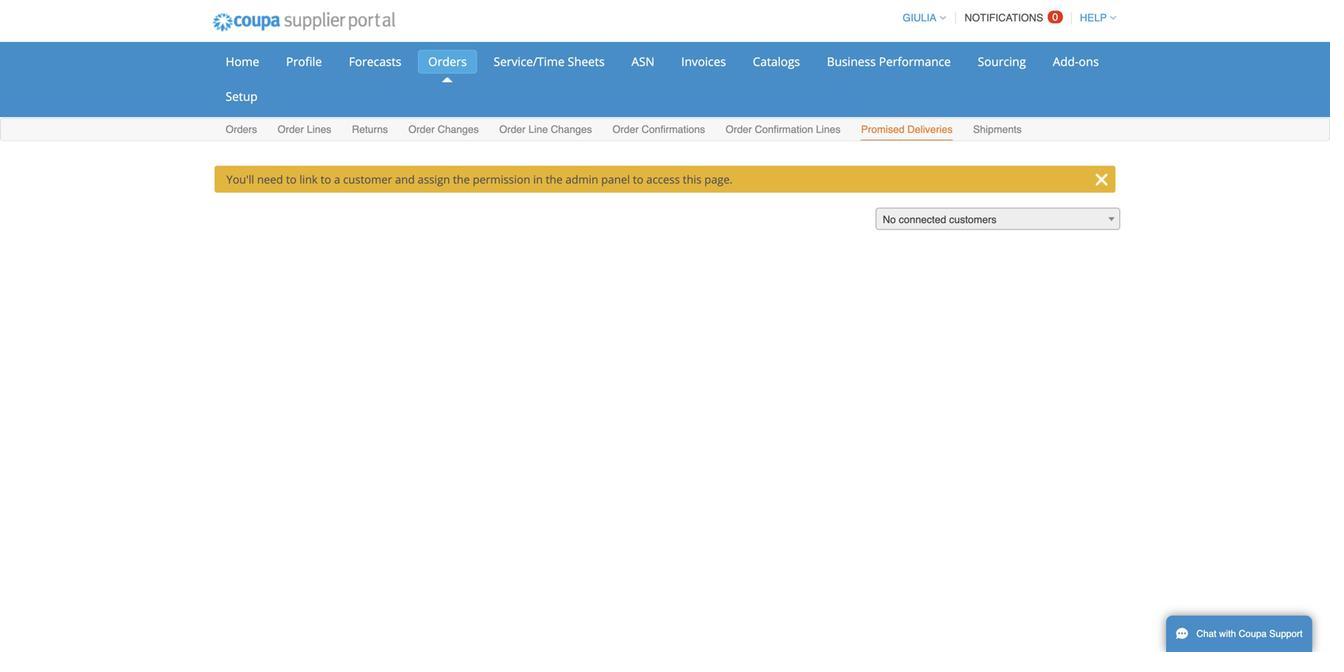 Task type: locate. For each thing, give the bounding box(es) containing it.
asn link
[[622, 50, 665, 74]]

order left line
[[500, 124, 526, 135]]

orders down setup link
[[226, 124, 257, 135]]

orders
[[428, 53, 467, 70], [226, 124, 257, 135]]

0 vertical spatial orders
[[428, 53, 467, 70]]

order inside order lines link
[[278, 124, 304, 135]]

0 vertical spatial orders link
[[418, 50, 477, 74]]

promised deliveries link
[[861, 120, 954, 141]]

the right assign
[[453, 172, 470, 187]]

link
[[300, 172, 318, 187]]

ons
[[1079, 53, 1099, 70]]

1 to from the left
[[286, 172, 297, 187]]

0 horizontal spatial to
[[286, 172, 297, 187]]

order inside "link"
[[409, 124, 435, 135]]

promised deliveries
[[862, 124, 953, 135]]

add-ons link
[[1043, 50, 1110, 74]]

chat with coupa support button
[[1167, 616, 1313, 653]]

setup link
[[215, 85, 268, 109]]

order up assign
[[409, 124, 435, 135]]

shipments link
[[973, 120, 1023, 141]]

to left the a
[[321, 172, 331, 187]]

admin
[[566, 172, 599, 187]]

confirmation
[[755, 124, 814, 135]]

2 horizontal spatial to
[[633, 172, 644, 187]]

to
[[286, 172, 297, 187], [321, 172, 331, 187], [633, 172, 644, 187]]

forecasts
[[349, 53, 402, 70]]

to left link
[[286, 172, 297, 187]]

1 horizontal spatial orders
[[428, 53, 467, 70]]

order inside order confirmations link
[[613, 124, 639, 135]]

home link
[[215, 50, 270, 74]]

profile link
[[276, 50, 332, 74]]

catalogs link
[[743, 50, 811, 74]]

1 vertical spatial orders link
[[225, 120, 258, 141]]

changes
[[438, 124, 479, 135], [551, 124, 592, 135]]

panel
[[602, 172, 630, 187]]

0 horizontal spatial lines
[[307, 124, 332, 135]]

help link
[[1073, 12, 1117, 24]]

1 lines from the left
[[307, 124, 332, 135]]

customer
[[343, 172, 392, 187]]

lines
[[307, 124, 332, 135], [816, 124, 841, 135]]

and
[[395, 172, 415, 187]]

0 horizontal spatial changes
[[438, 124, 479, 135]]

No connected customers field
[[876, 208, 1121, 231]]

lines left returns
[[307, 124, 332, 135]]

giulia link
[[896, 12, 946, 24]]

orders up order changes
[[428, 53, 467, 70]]

1 horizontal spatial changes
[[551, 124, 592, 135]]

0 horizontal spatial orders link
[[225, 120, 258, 141]]

orders link up order changes
[[418, 50, 477, 74]]

orders link down setup link
[[225, 120, 258, 141]]

order
[[278, 124, 304, 135], [409, 124, 435, 135], [500, 124, 526, 135], [613, 124, 639, 135], [726, 124, 752, 135]]

order up link
[[278, 124, 304, 135]]

deliveries
[[908, 124, 953, 135]]

navigation containing notifications 0
[[896, 2, 1117, 33]]

order changes
[[409, 124, 479, 135]]

returns link
[[351, 120, 389, 141]]

lines right confirmation
[[816, 124, 841, 135]]

5 order from the left
[[726, 124, 752, 135]]

order lines link
[[277, 120, 332, 141]]

0 horizontal spatial orders
[[226, 124, 257, 135]]

setup
[[226, 88, 258, 105]]

this
[[683, 172, 702, 187]]

changes right line
[[551, 124, 592, 135]]

1 horizontal spatial the
[[546, 172, 563, 187]]

order lines
[[278, 124, 332, 135]]

changes up you'll need to link to a customer and assign the permission in the admin panel to access this page.
[[438, 124, 479, 135]]

4 order from the left
[[613, 124, 639, 135]]

1 the from the left
[[453, 172, 470, 187]]

2 order from the left
[[409, 124, 435, 135]]

1 horizontal spatial lines
[[816, 124, 841, 135]]

chat with coupa support
[[1197, 629, 1303, 640]]

chat
[[1197, 629, 1217, 640]]

order left confirmations
[[613, 124, 639, 135]]

the
[[453, 172, 470, 187], [546, 172, 563, 187]]

need
[[257, 172, 283, 187]]

orders link
[[418, 50, 477, 74], [225, 120, 258, 141]]

order left confirmation
[[726, 124, 752, 135]]

3 order from the left
[[500, 124, 526, 135]]

1 horizontal spatial to
[[321, 172, 331, 187]]

business performance
[[827, 53, 951, 70]]

no connected customers
[[883, 214, 997, 226]]

order changes link
[[408, 120, 480, 141]]

notifications
[[965, 12, 1044, 24]]

customers
[[950, 214, 997, 226]]

0 horizontal spatial the
[[453, 172, 470, 187]]

order inside order confirmation lines link
[[726, 124, 752, 135]]

shipments
[[974, 124, 1022, 135]]

connected
[[899, 214, 947, 226]]

the right in
[[546, 172, 563, 187]]

to right panel
[[633, 172, 644, 187]]

you'll need to link to a customer and assign the permission in the admin panel to access this page.
[[227, 172, 733, 187]]

in
[[533, 172, 543, 187]]

order for order lines
[[278, 124, 304, 135]]

home
[[226, 53, 259, 70]]

order inside "order line changes" link
[[500, 124, 526, 135]]

performance
[[879, 53, 951, 70]]

navigation
[[896, 2, 1117, 33]]

1 order from the left
[[278, 124, 304, 135]]

No connected customers text field
[[877, 209, 1120, 231]]

order for order line changes
[[500, 124, 526, 135]]

service/time sheets link
[[484, 50, 615, 74]]

1 changes from the left
[[438, 124, 479, 135]]

invoices link
[[671, 50, 737, 74]]

coupa supplier portal image
[[202, 2, 406, 42]]

1 vertical spatial orders
[[226, 124, 257, 135]]

permission
[[473, 172, 531, 187]]



Task type: vqa. For each thing, say whether or not it's contained in the screenshot.
Sheets
yes



Task type: describe. For each thing, give the bounding box(es) containing it.
support
[[1270, 629, 1303, 640]]

add-ons
[[1053, 53, 1099, 70]]

order confirmations
[[613, 124, 705, 135]]

notifications 0
[[965, 11, 1059, 24]]

assign
[[418, 172, 450, 187]]

sourcing
[[978, 53, 1027, 70]]

service/time sheets
[[494, 53, 605, 70]]

business performance link
[[817, 50, 962, 74]]

confirmations
[[642, 124, 705, 135]]

catalogs
[[753, 53, 801, 70]]

order line changes
[[500, 124, 592, 135]]

giulia
[[903, 12, 937, 24]]

2 the from the left
[[546, 172, 563, 187]]

changes inside "link"
[[438, 124, 479, 135]]

page.
[[705, 172, 733, 187]]

invoices
[[682, 53, 726, 70]]

2 changes from the left
[[551, 124, 592, 135]]

order for order changes
[[409, 124, 435, 135]]

3 to from the left
[[633, 172, 644, 187]]

line
[[529, 124, 548, 135]]

a
[[334, 172, 340, 187]]

returns
[[352, 124, 388, 135]]

profile
[[286, 53, 322, 70]]

no
[[883, 214, 896, 226]]

promised
[[862, 124, 905, 135]]

2 to from the left
[[321, 172, 331, 187]]

access
[[647, 172, 680, 187]]

0
[[1053, 11, 1059, 23]]

order for order confirmations
[[613, 124, 639, 135]]

asn
[[632, 53, 655, 70]]

2 lines from the left
[[816, 124, 841, 135]]

order for order confirmation lines
[[726, 124, 752, 135]]

order line changes link
[[499, 120, 593, 141]]

order confirmation lines link
[[725, 120, 842, 141]]

help
[[1080, 12, 1107, 24]]

sourcing link
[[968, 50, 1037, 74]]

coupa
[[1239, 629, 1267, 640]]

service/time
[[494, 53, 565, 70]]

business
[[827, 53, 876, 70]]

forecasts link
[[339, 50, 412, 74]]

with
[[1220, 629, 1237, 640]]

order confirmations link
[[612, 120, 706, 141]]

you'll
[[227, 172, 254, 187]]

add-
[[1053, 53, 1079, 70]]

sheets
[[568, 53, 605, 70]]

order confirmation lines
[[726, 124, 841, 135]]

1 horizontal spatial orders link
[[418, 50, 477, 74]]



